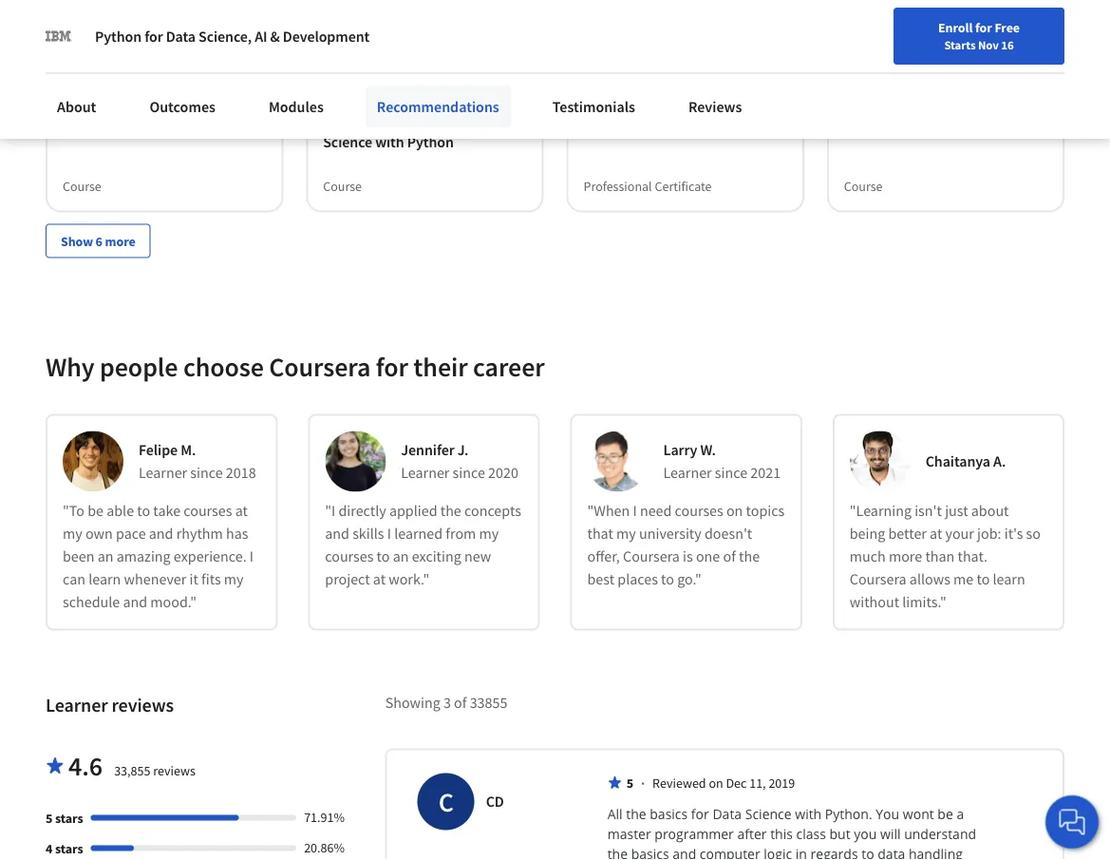 Task type: locate. For each thing, give the bounding box(es) containing it.
with inside databases and sql for data science with python
[[376, 133, 404, 152]]

my
[[63, 525, 82, 544], [479, 525, 499, 544], [617, 525, 637, 544], [224, 570, 244, 589]]

reviews link
[[678, 86, 754, 127]]

much
[[850, 548, 886, 567]]

courses inside "i directly applied the concepts and skills i learned from my courses to an exciting new project at work."
[[325, 548, 374, 567]]

1 horizontal spatial be
[[938, 805, 954, 823]]

data down reviewed on dec 11, 2019
[[713, 805, 742, 823]]

ibm image
[[46, 23, 72, 49]]

for left their
[[376, 350, 409, 384]]

coursera inside "when i need courses on topics that my university doesn't offer, coursera is one of the best places to go."
[[623, 548, 680, 567]]

science down find
[[644, 110, 693, 129]]

my inside "i directly applied the concepts and skills i learned from my courses to an exciting new project at work."
[[479, 525, 499, 544]]

course for databases and sql for data science with python
[[323, 178, 362, 195]]

for right sql
[[449, 110, 467, 129]]

the inside "when i need courses on topics that my university doesn't offer, coursera is one of the best places to go."
[[739, 548, 760, 567]]

for inside enroll for free starts nov 16
[[976, 19, 993, 36]]

0 horizontal spatial more
[[105, 233, 136, 250]]

1 vertical spatial i
[[388, 525, 392, 544]]

the up from
[[441, 502, 462, 521]]

reviews up 33,855
[[112, 694, 174, 717]]

your down just
[[946, 525, 975, 544]]

at for courses
[[235, 502, 248, 521]]

0 horizontal spatial of
[[454, 694, 467, 713]]

for right 'project' at the top
[[161, 110, 180, 129]]

ibm up the databases
[[356, 78, 377, 95]]

science up "this" on the bottom of page
[[746, 805, 792, 823]]

0 vertical spatial with
[[376, 133, 404, 152]]

for inside python project for data science link
[[161, 110, 180, 129]]

1 an from the left
[[98, 548, 114, 567]]

stars up 4 stars
[[55, 810, 83, 827]]

0 horizontal spatial at
[[235, 502, 248, 521]]

you
[[855, 825, 878, 843]]

since inside the felipe m. learner since 2018
[[190, 464, 223, 483]]

1 horizontal spatial ibm
[[584, 110, 608, 129]]

python up coursera image on the left of page
[[95, 27, 142, 46]]

courses up 'rhythm'
[[184, 502, 232, 521]]

1 vertical spatial be
[[938, 805, 954, 823]]

1 horizontal spatial with
[[796, 805, 822, 823]]

english button
[[763, 38, 878, 100]]

0 vertical spatial on
[[727, 502, 744, 521]]

on inside "when i need courses on topics that my university doesn't offer, coursera is one of the best places to go."
[[727, 502, 744, 521]]

1 horizontal spatial coursera
[[623, 548, 680, 567]]

at up than
[[930, 525, 943, 544]]

learner for felipe
[[139, 464, 187, 483]]

1 learn from the left
[[89, 570, 121, 589]]

own
[[85, 525, 113, 544]]

1 vertical spatial of
[[454, 694, 467, 713]]

an down own at the left
[[98, 548, 114, 567]]

more down "better"
[[889, 548, 923, 567]]

find your new career link
[[625, 57, 763, 81]]

ai
[[255, 27, 268, 46]]

and inside all the basics for data science with python. you wont be a master programmer after this class but you will understand the basics and computer logic in regards to data handli
[[673, 845, 697, 860]]

since inside jennifer j. learner since 2020
[[453, 464, 486, 483]]

with up 'class'
[[796, 805, 822, 823]]

&
[[270, 27, 280, 46]]

1 horizontal spatial more
[[889, 548, 923, 567]]

stars for 5 stars
[[55, 810, 83, 827]]

2021
[[751, 464, 781, 483]]

0 vertical spatial reviews
[[112, 694, 174, 717]]

courses up university
[[675, 502, 724, 521]]

courses inside "when i need courses on topics that my university doesn't offer, coursera is one of the best places to go."
[[675, 502, 724, 521]]

i inside "when i need courses on topics that my university doesn't offer, coursera is one of the best places to go."
[[633, 502, 637, 521]]

chat with us image
[[1058, 807, 1088, 837]]

for inside databases and sql for data science with python
[[449, 110, 467, 129]]

stars right the '4'
[[55, 840, 83, 857]]

0 vertical spatial coursera
[[269, 350, 371, 384]]

wont
[[904, 805, 935, 823]]

1 horizontal spatial i
[[388, 525, 392, 544]]

take
[[153, 502, 181, 521]]

2 learn from the left
[[994, 570, 1026, 589]]

data
[[878, 845, 906, 860]]

33,855
[[114, 762, 151, 780]]

master
[[608, 825, 652, 843]]

after
[[738, 825, 767, 843]]

showing 3 of 33855
[[386, 694, 508, 713]]

0 vertical spatial 5
[[627, 775, 634, 792]]

1 vertical spatial 5
[[46, 810, 53, 827]]

and down whenever on the bottom of the page
[[123, 593, 147, 612]]

2 vertical spatial i
[[250, 548, 254, 567]]

learner inside the felipe m. learner since 2018
[[139, 464, 187, 483]]

of right one
[[724, 548, 736, 567]]

your inside "learning isn't just about being better at your job: it's so much more than that. coursera allows me to learn without limits."
[[946, 525, 975, 544]]

at up has at the left bottom of the page
[[235, 502, 248, 521]]

my right that at the right of the page
[[617, 525, 637, 544]]

1 horizontal spatial course
[[323, 178, 362, 195]]

2 horizontal spatial coursera
[[850, 570, 907, 589]]

the inside "i directly applied the concepts and skills i learned from my courses to an exciting new project at work."
[[441, 502, 462, 521]]

of right 3
[[454, 694, 467, 713]]

at left work."
[[373, 570, 386, 589]]

to down the skills
[[377, 548, 390, 567]]

0 vertical spatial more
[[105, 233, 136, 250]]

project
[[325, 570, 370, 589]]

learn up schedule
[[89, 570, 121, 589]]

directly
[[339, 502, 387, 521]]

5 for 5 stars
[[46, 810, 53, 827]]

an up work."
[[393, 548, 409, 567]]

0 horizontal spatial your
[[661, 60, 687, 77]]

course
[[63, 178, 102, 195], [323, 178, 362, 195], [845, 178, 883, 195]]

an inside the "to be able to take courses at my own pace and rhythm has been an amazing experience. i can learn whenever it fits my schedule and mood."
[[98, 548, 114, 567]]

"to be able to take courses at my own pace and rhythm has been an amazing experience. i can learn whenever it fits my schedule and mood."
[[63, 502, 254, 612]]

basics down master
[[632, 845, 670, 860]]

science down the databases
[[323, 133, 373, 152]]

data
[[166, 27, 196, 46], [183, 110, 212, 129], [470, 110, 500, 129], [611, 110, 641, 129], [713, 805, 742, 823]]

learn inside "learning isn't just about being better at your job: it's so much more than that. coursera allows me to learn without limits."
[[994, 570, 1026, 589]]

free
[[995, 19, 1021, 36]]

at for better
[[930, 525, 943, 544]]

"i
[[325, 502, 336, 521]]

3 course from the left
[[845, 178, 883, 195]]

reviews right 33,855
[[153, 762, 196, 780]]

2020
[[489, 464, 519, 483]]

courses up project
[[325, 548, 374, 567]]

2 horizontal spatial since
[[715, 464, 748, 483]]

python
[[95, 27, 142, 46], [63, 110, 109, 129], [407, 133, 454, 152]]

0 horizontal spatial since
[[190, 464, 223, 483]]

you
[[876, 805, 900, 823]]

ibm inside ibm data science link
[[584, 110, 608, 129]]

and
[[393, 110, 417, 129], [149, 525, 173, 544], [325, 525, 350, 544], [123, 593, 147, 612], [673, 845, 697, 860]]

0 horizontal spatial course
[[63, 178, 102, 195]]

since down j.
[[453, 464, 486, 483]]

learner down jennifer
[[401, 464, 450, 483]]

i right experience. at the left bottom
[[250, 548, 254, 567]]

i left need
[[633, 502, 637, 521]]

since down m.
[[190, 464, 223, 483]]

2 horizontal spatial i
[[633, 502, 637, 521]]

to down the you
[[862, 845, 875, 860]]

reviews for 33,855 reviews
[[153, 762, 196, 780]]

for up programmer
[[692, 805, 710, 823]]

0 horizontal spatial coursera
[[269, 350, 371, 384]]

at inside "learning isn't just about being better at your job: it's so much more than that. coursera allows me to learn without limits."
[[930, 525, 943, 544]]

understand
[[905, 825, 977, 843]]

2 vertical spatial coursera
[[850, 570, 907, 589]]

0 vertical spatial python
[[95, 27, 142, 46]]

1 horizontal spatial your
[[946, 525, 975, 544]]

about link
[[46, 86, 108, 127]]

0 vertical spatial ibm
[[356, 78, 377, 95]]

learner inside jennifer j. learner since 2020
[[401, 464, 450, 483]]

find
[[634, 60, 659, 77]]

2 vertical spatial python
[[407, 133, 454, 152]]

0 horizontal spatial be
[[88, 502, 104, 521]]

on up the doesn't
[[727, 502, 744, 521]]

with inside all the basics for data science with python. you wont be a master programmer after this class but you will understand the basics and computer logic in regards to data handli
[[796, 805, 822, 823]]

learn
[[89, 570, 121, 589], [994, 570, 1026, 589]]

with
[[376, 133, 404, 152], [796, 805, 822, 823]]

1 horizontal spatial courses
[[325, 548, 374, 567]]

1 vertical spatial your
[[946, 525, 975, 544]]

since down w.
[[715, 464, 748, 483]]

programmer
[[655, 825, 734, 843]]

at inside the "to be able to take courses at my own pace and rhythm has been an amazing experience. i can learn whenever it fits my schedule and mood."
[[235, 502, 248, 521]]

and left sql
[[393, 110, 417, 129]]

1 vertical spatial more
[[889, 548, 923, 567]]

5 left reviewed
[[627, 775, 634, 792]]

fits
[[202, 570, 221, 589]]

ibm up professional
[[584, 110, 608, 129]]

5 up the '4'
[[46, 810, 53, 827]]

1 horizontal spatial 5
[[627, 775, 634, 792]]

3 since from the left
[[715, 464, 748, 483]]

1 since from the left
[[190, 464, 223, 483]]

businesses link
[[150, 0, 258, 38]]

basics up programmer
[[650, 805, 688, 823]]

1 horizontal spatial of
[[724, 548, 736, 567]]

science left modules on the top
[[215, 110, 265, 129]]

1 vertical spatial coursera
[[623, 548, 680, 567]]

None search field
[[240, 50, 383, 88]]

learn right "me"
[[994, 570, 1026, 589]]

more right "6"
[[105, 233, 136, 250]]

0 vertical spatial at
[[235, 502, 248, 521]]

learner for jennifer
[[401, 464, 450, 483]]

1 vertical spatial python
[[63, 110, 109, 129]]

the
[[441, 502, 462, 521], [739, 548, 760, 567], [627, 805, 647, 823], [608, 845, 628, 860]]

on left dec
[[709, 775, 724, 792]]

0 horizontal spatial 5
[[46, 810, 53, 827]]

2 horizontal spatial courses
[[675, 502, 724, 521]]

2 since from the left
[[453, 464, 486, 483]]

i right the skills
[[388, 525, 392, 544]]

2 an from the left
[[393, 548, 409, 567]]

0 horizontal spatial courses
[[184, 502, 232, 521]]

testimonials link
[[541, 86, 647, 127]]

learner up 4.6
[[46, 694, 108, 717]]

with down the databases
[[376, 133, 404, 152]]

1 vertical spatial on
[[709, 775, 724, 792]]

be left a
[[938, 805, 954, 823]]

0 vertical spatial basics
[[650, 805, 688, 823]]

to right "me"
[[977, 570, 991, 589]]

since inside the larry w. learner since 2021
[[715, 464, 748, 483]]

0 horizontal spatial on
[[709, 775, 724, 792]]

4
[[46, 840, 53, 857]]

of
[[724, 548, 736, 567], [454, 694, 467, 713]]

2 course from the left
[[323, 178, 362, 195]]

python.
[[826, 805, 873, 823]]

being
[[850, 525, 886, 544]]

your inside the find your new career link
[[661, 60, 687, 77]]

for up nov on the top right of the page
[[976, 19, 993, 36]]

1 vertical spatial reviews
[[153, 762, 196, 780]]

learner inside the larry w. learner since 2021
[[664, 464, 712, 483]]

1 course from the left
[[63, 178, 102, 195]]

modules
[[269, 97, 324, 116]]

1 vertical spatial ibm
[[584, 110, 608, 129]]

"i directly applied the concepts and skills i learned from my courses to an exciting new project at work."
[[325, 502, 522, 589]]

my right fits
[[224, 570, 244, 589]]

1 vertical spatial stars
[[55, 840, 83, 857]]

new
[[465, 548, 492, 567]]

0 horizontal spatial i
[[250, 548, 254, 567]]

2 stars from the top
[[55, 840, 83, 857]]

0 vertical spatial i
[[633, 502, 637, 521]]

and inside "i directly applied the concepts and skills i learned from my courses to an exciting new project at work."
[[325, 525, 350, 544]]

learn inside the "to be able to take courses at my own pace and rhythm has been an amazing experience. i can learn whenever it fits my schedule and mood."
[[89, 570, 121, 589]]

learn for that.
[[994, 570, 1026, 589]]

2 horizontal spatial course
[[845, 178, 883, 195]]

learner down larry
[[664, 464, 712, 483]]

python down sql
[[407, 133, 454, 152]]

0 horizontal spatial an
[[98, 548, 114, 567]]

my down concepts
[[479, 525, 499, 544]]

"when i need courses on topics that my university doesn't offer, coursera is one of the best places to go."
[[588, 502, 785, 589]]

offer,
[[588, 548, 620, 567]]

be inside the "to be able to take courses at my own pace and rhythm has been an amazing experience. i can learn whenever it fits my schedule and mood."
[[88, 502, 104, 521]]

1 horizontal spatial an
[[393, 548, 409, 567]]

11,
[[750, 775, 767, 792]]

to
[[137, 502, 150, 521], [377, 548, 390, 567], [662, 570, 675, 589], [977, 570, 991, 589], [862, 845, 875, 860]]

to left go."
[[662, 570, 675, 589]]

coursera image
[[10, 53, 130, 84]]

be right "to in the bottom left of the page
[[88, 502, 104, 521]]

5 for 5
[[627, 775, 634, 792]]

and down "i
[[325, 525, 350, 544]]

6
[[96, 233, 103, 250]]

amazing
[[117, 548, 171, 567]]

to inside the "to be able to take courses at my own pace and rhythm has been an amazing experience. i can learn whenever it fits my schedule and mood."
[[137, 502, 150, 521]]

data right sql
[[470, 110, 500, 129]]

0 horizontal spatial ibm
[[356, 78, 377, 95]]

be
[[88, 502, 104, 521], [938, 805, 954, 823]]

1 stars from the top
[[55, 810, 83, 827]]

0 horizontal spatial with
[[376, 133, 404, 152]]

since for w.
[[715, 464, 748, 483]]

show notifications image
[[905, 62, 928, 85]]

0 vertical spatial of
[[724, 548, 736, 567]]

1 horizontal spatial learn
[[994, 570, 1026, 589]]

python left 'project' at the top
[[63, 110, 109, 129]]

2 vertical spatial at
[[373, 570, 386, 589]]

0 vertical spatial your
[[661, 60, 687, 77]]

class
[[797, 825, 827, 843]]

choose
[[183, 350, 264, 384]]

0 vertical spatial stars
[[55, 810, 83, 827]]

sql
[[420, 110, 446, 129]]

1 horizontal spatial since
[[453, 464, 486, 483]]

than
[[926, 548, 955, 567]]

stars
[[55, 810, 83, 827], [55, 840, 83, 857]]

job:
[[978, 525, 1002, 544]]

and down programmer
[[673, 845, 697, 860]]

more inside button
[[105, 233, 136, 250]]

isn't
[[915, 502, 943, 521]]

the up master
[[627, 805, 647, 823]]

courses inside the "to be able to take courses at my own pace and rhythm has been an amazing experience. i can learn whenever it fits my schedule and mood."
[[184, 502, 232, 521]]

to inside "when i need courses on topics that my university doesn't offer, coursera is one of the best places to go."
[[662, 570, 675, 589]]

schedule
[[63, 593, 120, 612]]

1 vertical spatial with
[[796, 805, 822, 823]]

jennifer j. learner since 2020
[[401, 441, 519, 483]]

but
[[830, 825, 851, 843]]

learner down felipe
[[139, 464, 187, 483]]

my inside "when i need courses on topics that my university doesn't offer, coursera is one of the best places to go."
[[617, 525, 637, 544]]

your right find
[[661, 60, 687, 77]]

5 stars
[[46, 810, 83, 827]]

find your new career
[[634, 60, 753, 77]]

to left take on the bottom left of the page
[[137, 502, 150, 521]]

1 vertical spatial at
[[930, 525, 943, 544]]

0 vertical spatial be
[[88, 502, 104, 521]]

2 horizontal spatial at
[[930, 525, 943, 544]]

0 horizontal spatial learn
[[89, 570, 121, 589]]

enroll for free starts nov 16
[[939, 19, 1021, 52]]

applied
[[390, 502, 438, 521]]

basics
[[650, 805, 688, 823], [632, 845, 670, 860]]

testimonials
[[553, 97, 636, 116]]

the down the doesn't
[[739, 548, 760, 567]]

science
[[215, 110, 265, 129], [644, 110, 693, 129], [323, 133, 373, 152], [746, 805, 792, 823]]

1 horizontal spatial on
[[727, 502, 744, 521]]

1 horizontal spatial at
[[373, 570, 386, 589]]



Task type: vqa. For each thing, say whether or not it's contained in the screenshot.
sixth 'certificate' from the bottom
no



Task type: describe. For each thing, give the bounding box(es) containing it.
learned
[[395, 525, 443, 544]]

reviews
[[689, 97, 743, 116]]

professional certificate
[[584, 178, 712, 195]]

to inside "learning isn't just about being better at your job: it's so much more than that. coursera allows me to learn without limits."
[[977, 570, 991, 589]]

for inside all the basics for data science with python. you wont be a master programmer after this class but you will understand the basics and computer logic in regards to data handli
[[692, 805, 710, 823]]

4.6
[[68, 750, 103, 783]]

without
[[850, 593, 900, 612]]

an inside "i directly applied the concepts and skills i learned from my courses to an exciting new project at work."
[[393, 548, 409, 567]]

can
[[63, 570, 85, 589]]

data inside all the basics for data science with python. you wont be a master programmer after this class but you will understand the basics and computer logic in regards to data handli
[[713, 805, 742, 823]]

data right 'project' at the top
[[183, 110, 212, 129]]

to inside all the basics for data science with python. you wont be a master programmer after this class but you will understand the basics and computer logic in regards to data handli
[[862, 845, 875, 860]]

i inside "i directly applied the concepts and skills i learned from my courses to an exciting new project at work."
[[388, 525, 392, 544]]

"when
[[588, 502, 630, 521]]

modules link
[[257, 86, 335, 127]]

best
[[588, 570, 615, 589]]

professional
[[584, 178, 653, 195]]

development
[[283, 27, 370, 46]]

python for python project for data science
[[63, 110, 109, 129]]

with for python
[[376, 133, 404, 152]]

in
[[796, 845, 808, 860]]

show 6 more
[[61, 233, 136, 250]]

me
[[954, 570, 974, 589]]

learner reviews
[[46, 694, 174, 717]]

20.86%
[[304, 839, 345, 856]]

need
[[640, 502, 672, 521]]

m.
[[181, 441, 196, 460]]

cd
[[486, 793, 504, 812]]

science inside all the basics for data science with python. you wont be a master programmer after this class but you will understand the basics and computer logic in regards to data handli
[[746, 805, 792, 823]]

and inside databases and sql for data science with python
[[393, 110, 417, 129]]

doesn't
[[705, 525, 753, 544]]

better
[[889, 525, 927, 544]]

33855
[[470, 694, 508, 713]]

it
[[190, 570, 198, 589]]

of inside "when i need courses on topics that my university doesn't offer, coursera is one of the best places to go."
[[724, 548, 736, 567]]

dec
[[727, 775, 747, 792]]

reviews for learner reviews
[[112, 694, 174, 717]]

reviewed on dec 11, 2019
[[653, 775, 796, 792]]

databases and sql for data science with python link
[[323, 109, 527, 154]]

larry
[[664, 441, 698, 460]]

topics
[[747, 502, 785, 521]]

so
[[1027, 525, 1042, 544]]

all
[[608, 805, 623, 823]]

show 6 more button
[[46, 225, 151, 259]]

go."
[[678, 570, 702, 589]]

new
[[689, 60, 714, 77]]

since for m.
[[190, 464, 223, 483]]

learn for an
[[89, 570, 121, 589]]

their
[[414, 350, 468, 384]]

data down find
[[611, 110, 641, 129]]

2018
[[226, 464, 256, 483]]

to inside "i directly applied the concepts and skills i learned from my courses to an exciting new project at work."
[[377, 548, 390, 567]]

more inside "learning isn't just about being better at your job: it's so much more than that. coursera allows me to learn without limits."
[[889, 548, 923, 567]]

i inside the "to be able to take courses at my own pace and rhythm has been an amazing experience. i can learn whenever it fits my schedule and mood."
[[250, 548, 254, 567]]

able
[[107, 502, 134, 521]]

rhythm
[[176, 525, 223, 544]]

collection element
[[34, 0, 1077, 289]]

at inside "i directly applied the concepts and skills i learned from my courses to an exciting new project at work."
[[373, 570, 386, 589]]

1 vertical spatial basics
[[632, 845, 670, 860]]

computer
[[700, 845, 761, 860]]

reviewed
[[653, 775, 707, 792]]

recommendations
[[377, 97, 500, 116]]

science inside databases and sql for data science with python
[[323, 133, 373, 152]]

that.
[[958, 548, 988, 567]]

whenever
[[124, 570, 187, 589]]

coursera inside "learning isn't just about being better at your job: it's so much more than that. coursera allows me to learn without limits."
[[850, 570, 907, 589]]

course for python project for data science
[[63, 178, 102, 195]]

starts
[[945, 37, 976, 52]]

just
[[946, 502, 969, 521]]

work."
[[389, 570, 430, 589]]

python project for data science
[[63, 110, 265, 129]]

experience.
[[174, 548, 247, 567]]

why people choose coursera for their career
[[46, 350, 545, 384]]

allows
[[910, 570, 951, 589]]

33,855 reviews
[[114, 762, 196, 780]]

and down take on the bottom left of the page
[[149, 525, 173, 544]]

career
[[717, 60, 753, 77]]

be inside all the basics for data science with python. you wont be a master programmer after this class but you will understand the basics and computer logic in regards to data handli
[[938, 805, 954, 823]]

since for j.
[[453, 464, 486, 483]]

nov
[[979, 37, 1000, 52]]

python for python for data science, ai & development
[[95, 27, 142, 46]]

jennifer
[[401, 441, 455, 460]]

databases and sql for data science with python
[[323, 110, 500, 152]]

will
[[881, 825, 901, 843]]

ibm data science
[[584, 110, 693, 129]]

english
[[797, 59, 843, 78]]

showing
[[386, 694, 441, 713]]

with for python.
[[796, 805, 822, 823]]

learner for larry
[[664, 464, 712, 483]]

places
[[618, 570, 659, 589]]

is
[[683, 548, 693, 567]]

larry w. learner since 2021
[[664, 441, 781, 483]]

why
[[46, 350, 95, 384]]

"learning
[[850, 502, 912, 521]]

felipe m. learner since 2018
[[139, 441, 256, 483]]

a
[[957, 805, 965, 823]]

science,
[[199, 27, 252, 46]]

3
[[444, 694, 451, 713]]

stars for 4 stars
[[55, 840, 83, 857]]

data inside databases and sql for data science with python
[[470, 110, 500, 129]]

my down "to in the bottom left of the page
[[63, 525, 82, 544]]

2019
[[769, 775, 796, 792]]

python inside databases and sql for data science with python
[[407, 133, 454, 152]]

recommendations link
[[366, 86, 511, 127]]

16
[[1002, 37, 1015, 52]]

python for data science, ai & development
[[95, 27, 370, 46]]

the down master
[[608, 845, 628, 860]]

for left businesses
[[145, 27, 163, 46]]

people
[[100, 350, 178, 384]]

ibm for ibm
[[356, 78, 377, 95]]

pace
[[116, 525, 146, 544]]

j.
[[458, 441, 469, 460]]

ibm for ibm data science
[[584, 110, 608, 129]]

data left science,
[[166, 27, 196, 46]]

one
[[697, 548, 721, 567]]



